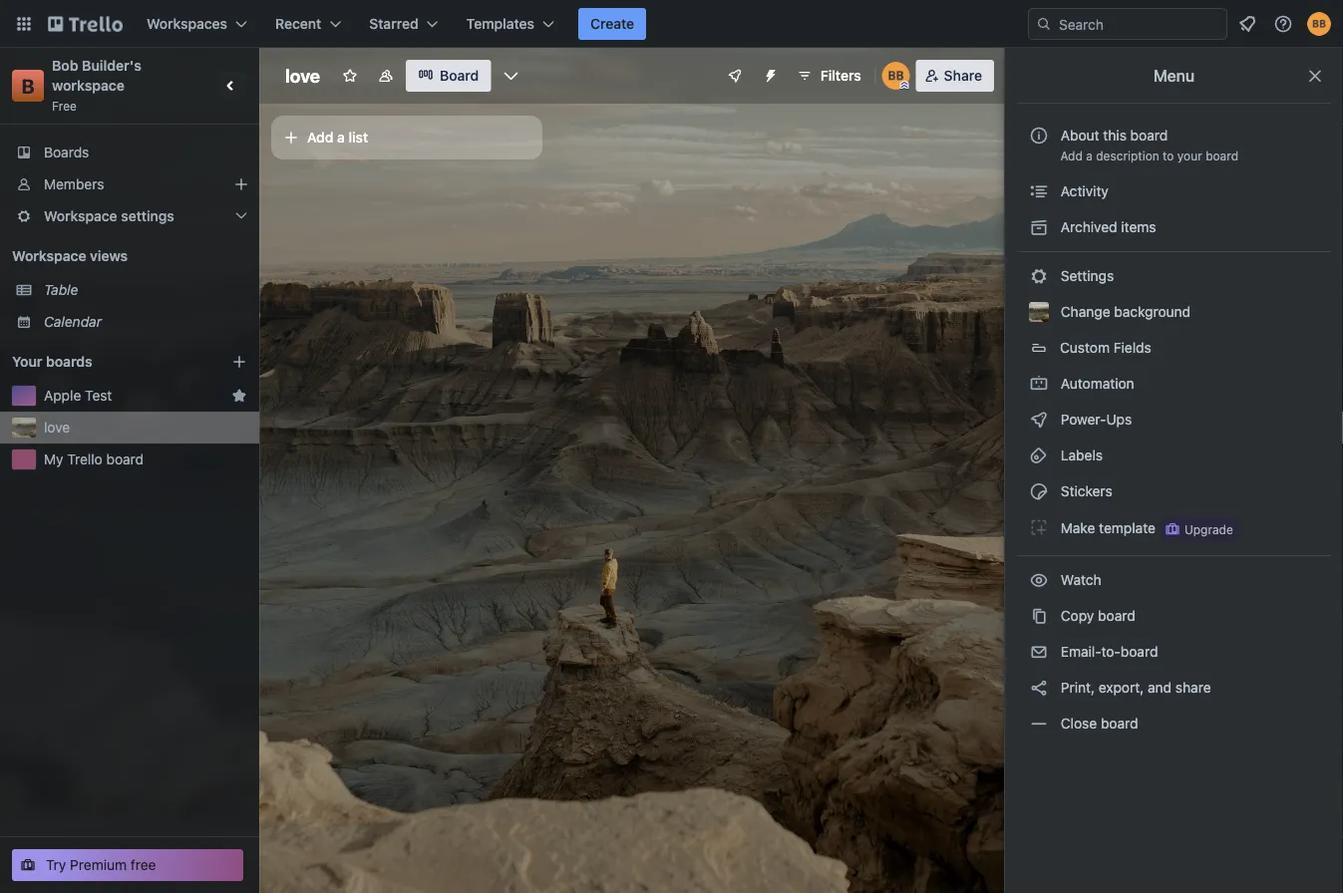 Task type: locate. For each thing, give the bounding box(es) containing it.
sm image for automation
[[1030, 374, 1050, 394]]

sm image for make template
[[1030, 518, 1050, 538]]

board up print, export, and share
[[1121, 644, 1159, 660]]

board right your on the right top of page
[[1206, 149, 1239, 163]]

primary element
[[0, 0, 1344, 48]]

4 sm image from the top
[[1030, 374, 1050, 394]]

sm image left email-
[[1030, 643, 1050, 662]]

my trello board link
[[44, 450, 247, 470]]

0 horizontal spatial love
[[44, 420, 70, 436]]

sm image left 'stickers'
[[1030, 482, 1050, 502]]

archived
[[1061, 219, 1118, 235]]

love up 'my'
[[44, 420, 70, 436]]

table
[[44, 282, 78, 298]]

archived items link
[[1018, 212, 1332, 243]]

love
[[285, 65, 320, 86], [44, 420, 70, 436]]

add left list
[[307, 129, 334, 146]]

8 sm image from the top
[[1030, 678, 1050, 698]]

7 sm image from the top
[[1030, 643, 1050, 662]]

my trello board
[[44, 451, 144, 468]]

2 sm image from the top
[[1030, 217, 1050, 237]]

workspace settings button
[[0, 201, 259, 232]]

1 horizontal spatial a
[[1087, 149, 1093, 163]]

boards
[[44, 144, 89, 161]]

list
[[349, 129, 368, 146]]

sm image inside email-to-board link
[[1030, 643, 1050, 662]]

fields
[[1114, 340, 1152, 356]]

workspace
[[44, 208, 117, 224], [12, 248, 86, 264]]

sm image left automation
[[1030, 374, 1050, 394]]

0 vertical spatial workspace
[[44, 208, 117, 224]]

back to home image
[[48, 8, 123, 40]]

0 vertical spatial love
[[285, 65, 320, 86]]

love left star or unstar board icon
[[285, 65, 320, 86]]

2 sm image from the top
[[1030, 482, 1050, 502]]

bob builder (bobbuilder40) image right open information menu image
[[1308, 12, 1332, 36]]

board up to-
[[1099, 608, 1136, 625]]

stickers
[[1058, 483, 1113, 500]]

recent
[[275, 15, 322, 32]]

1 vertical spatial workspace
[[12, 248, 86, 264]]

add inside button
[[307, 129, 334, 146]]

1 vertical spatial love
[[44, 420, 70, 436]]

automation
[[1058, 376, 1135, 392]]

members
[[44, 176, 104, 193]]

6 sm image from the top
[[1030, 571, 1050, 591]]

archived items
[[1058, 219, 1157, 235]]

sm image left archived
[[1030, 217, 1050, 237]]

sm image for power-ups
[[1030, 410, 1050, 430]]

sm image left print,
[[1030, 678, 1050, 698]]

boards link
[[0, 137, 259, 169]]

workspace down members
[[44, 208, 117, 224]]

1 horizontal spatial love
[[285, 65, 320, 86]]

3 sm image from the top
[[1030, 518, 1050, 538]]

sm image left "settings"
[[1030, 266, 1050, 286]]

star or unstar board image
[[342, 68, 358, 84]]

menu
[[1154, 66, 1195, 85]]

sm image inside settings 'link'
[[1030, 266, 1050, 286]]

sm image for email-to-board
[[1030, 643, 1050, 662]]

custom fields
[[1061, 340, 1152, 356]]

sm image left close
[[1030, 714, 1050, 734]]

a down the about
[[1087, 149, 1093, 163]]

sm image inside watch link
[[1030, 571, 1050, 591]]

sm image left labels
[[1030, 446, 1050, 466]]

5 sm image from the top
[[1030, 410, 1050, 430]]

change background
[[1058, 304, 1191, 320]]

apple test
[[44, 388, 112, 404]]

workspace navigation collapse icon image
[[217, 72, 245, 100]]

9 sm image from the top
[[1030, 714, 1050, 734]]

workspace for workspace views
[[12, 248, 86, 264]]

sm image left the activity
[[1030, 182, 1050, 202]]

sm image inside copy board link
[[1030, 607, 1050, 627]]

workspaces button
[[135, 8, 259, 40]]

0 horizontal spatial bob builder (bobbuilder40) image
[[883, 62, 911, 90]]

try
[[46, 858, 66, 874]]

calendar
[[44, 314, 102, 330]]

a inside about this board add a description to your board
[[1087, 149, 1093, 163]]

add a list
[[307, 129, 368, 146]]

watch
[[1058, 572, 1106, 589]]

sm image left copy
[[1030, 607, 1050, 627]]

premium
[[70, 858, 127, 874]]

1 horizontal spatial bob builder (bobbuilder40) image
[[1308, 12, 1332, 36]]

bob builder's workspace link
[[52, 57, 145, 94]]

sm image inside activity link
[[1030, 182, 1050, 202]]

board inside close board link
[[1101, 716, 1139, 732]]

1 vertical spatial add
[[1061, 149, 1083, 163]]

b
[[21, 74, 34, 97]]

0 vertical spatial add
[[307, 129, 334, 146]]

sm image inside print, export, and share link
[[1030, 678, 1050, 698]]

sm image inside automation link
[[1030, 374, 1050, 394]]

a
[[337, 129, 345, 146], [1087, 149, 1093, 163]]

sm image
[[1030, 446, 1050, 466], [1030, 482, 1050, 502], [1030, 518, 1050, 538], [1030, 607, 1050, 627]]

sm image for watch
[[1030, 571, 1050, 591]]

print, export, and share link
[[1018, 672, 1332, 704]]

1 horizontal spatial add
[[1061, 149, 1083, 163]]

free
[[52, 99, 77, 113]]

power ups image
[[727, 68, 743, 84]]

about this board add a description to your board
[[1061, 127, 1239, 163]]

0 vertical spatial a
[[337, 129, 345, 146]]

free
[[131, 858, 156, 874]]

template
[[1100, 520, 1156, 536]]

settings link
[[1018, 260, 1332, 292]]

export,
[[1099, 680, 1145, 696]]

your boards
[[12, 354, 92, 370]]

labels
[[1058, 447, 1103, 464]]

0 horizontal spatial add
[[307, 129, 334, 146]]

board link
[[406, 60, 491, 92]]

and
[[1148, 680, 1172, 696]]

starred icon image
[[231, 388, 247, 404]]

settings
[[121, 208, 174, 224]]

sm image inside labels link
[[1030, 446, 1050, 466]]

bob builder's workspace free
[[52, 57, 145, 113]]

templates button
[[455, 8, 567, 40]]

1 sm image from the top
[[1030, 182, 1050, 202]]

custom
[[1061, 340, 1110, 356]]

1 sm image from the top
[[1030, 446, 1050, 466]]

sm image left watch
[[1030, 571, 1050, 591]]

add
[[307, 129, 334, 146], [1061, 149, 1083, 163]]

try premium free
[[46, 858, 156, 874]]

close board
[[1058, 716, 1139, 732]]

description
[[1097, 149, 1160, 163]]

add down the about
[[1061, 149, 1083, 163]]

sm image left power-
[[1030, 410, 1050, 430]]

sm image for activity
[[1030, 182, 1050, 202]]

sm image left make
[[1030, 518, 1050, 538]]

sm image inside close board link
[[1030, 714, 1050, 734]]

power-ups
[[1058, 412, 1136, 428]]

board down export, at bottom right
[[1101, 716, 1139, 732]]

my
[[44, 451, 63, 468]]

1 vertical spatial a
[[1087, 149, 1093, 163]]

Board name text field
[[275, 60, 330, 92]]

sm image for copy board
[[1030, 607, 1050, 627]]

bob builder (bobbuilder40) image right filters
[[883, 62, 911, 90]]

make
[[1061, 520, 1096, 536]]

love inside board name text field
[[285, 65, 320, 86]]

sm image inside stickers link
[[1030, 482, 1050, 502]]

power-
[[1061, 412, 1107, 428]]

sm image
[[1030, 182, 1050, 202], [1030, 217, 1050, 237], [1030, 266, 1050, 286], [1030, 374, 1050, 394], [1030, 410, 1050, 430], [1030, 571, 1050, 591], [1030, 643, 1050, 662], [1030, 678, 1050, 698], [1030, 714, 1050, 734]]

sm image inside power-ups 'link'
[[1030, 410, 1050, 430]]

0 horizontal spatial a
[[337, 129, 345, 146]]

4 sm image from the top
[[1030, 607, 1050, 627]]

upgrade
[[1185, 523, 1234, 537]]

a left list
[[337, 129, 345, 146]]

3 sm image from the top
[[1030, 266, 1050, 286]]

sm image inside archived items link
[[1030, 217, 1050, 237]]

filters
[[821, 67, 862, 84]]

print,
[[1061, 680, 1095, 696]]

stickers link
[[1018, 476, 1332, 508]]

board inside my trello board link
[[106, 451, 144, 468]]

trello
[[67, 451, 103, 468]]

workspace up table
[[12, 248, 86, 264]]

apple test link
[[44, 386, 223, 406]]

workspace inside workspace settings dropdown button
[[44, 208, 117, 224]]

board
[[1131, 127, 1169, 144], [1206, 149, 1239, 163], [106, 451, 144, 468], [1099, 608, 1136, 625], [1121, 644, 1159, 660], [1101, 716, 1139, 732]]

board down the love link
[[106, 451, 144, 468]]

custom fields button
[[1018, 332, 1332, 364]]

bob builder (bobbuilder40) image
[[1308, 12, 1332, 36], [883, 62, 911, 90]]



Task type: vqa. For each thing, say whether or not it's contained in the screenshot.
Custom Fields
yes



Task type: describe. For each thing, give the bounding box(es) containing it.
workspace for workspace settings
[[44, 208, 117, 224]]

sm image for stickers
[[1030, 482, 1050, 502]]

automation image
[[755, 60, 783, 88]]

copy board
[[1058, 608, 1136, 625]]

to-
[[1102, 644, 1121, 660]]

board
[[440, 67, 479, 84]]

board up to
[[1131, 127, 1169, 144]]

filters button
[[791, 60, 868, 92]]

share
[[945, 67, 983, 84]]

templates
[[467, 15, 535, 32]]

workspaces
[[147, 15, 228, 32]]

make template
[[1058, 520, 1156, 536]]

this member is an admin of this board. image
[[901, 81, 910, 90]]

watch link
[[1018, 565, 1332, 597]]

starred
[[369, 15, 419, 32]]

print, export, and share
[[1058, 680, 1212, 696]]

calendar link
[[44, 312, 247, 332]]

0 notifications image
[[1236, 12, 1260, 36]]

test
[[85, 388, 112, 404]]

create button
[[579, 8, 647, 40]]

items
[[1122, 219, 1157, 235]]

recent button
[[263, 8, 353, 40]]

views
[[90, 248, 128, 264]]

sm image for labels
[[1030, 446, 1050, 466]]

sm image for settings
[[1030, 266, 1050, 286]]

sm image for archived items
[[1030, 217, 1050, 237]]

workspace settings
[[44, 208, 174, 224]]

automation link
[[1018, 368, 1332, 400]]

close
[[1061, 716, 1098, 732]]

starred button
[[357, 8, 451, 40]]

settings
[[1058, 268, 1115, 284]]

sm image for print, export, and share
[[1030, 678, 1050, 698]]

add inside about this board add a description to your board
[[1061, 149, 1083, 163]]

workspace visible image
[[378, 68, 394, 84]]

open information menu image
[[1274, 14, 1294, 34]]

labels link
[[1018, 440, 1332, 472]]

share
[[1176, 680, 1212, 696]]

sm image for close board
[[1030, 714, 1050, 734]]

builder's
[[82, 57, 142, 74]]

a inside button
[[337, 129, 345, 146]]

share button
[[917, 60, 995, 92]]

board inside copy board link
[[1099, 608, 1136, 625]]

your
[[1178, 149, 1203, 163]]

email-to-board link
[[1018, 637, 1332, 668]]

email-to-board
[[1058, 644, 1159, 660]]

add board image
[[231, 354, 247, 370]]

your boards with 3 items element
[[12, 350, 202, 374]]

0 vertical spatial bob builder (bobbuilder40) image
[[1308, 12, 1332, 36]]

power-ups link
[[1018, 404, 1332, 436]]

change
[[1061, 304, 1111, 320]]

members link
[[0, 169, 259, 201]]

your
[[12, 354, 42, 370]]

b link
[[12, 70, 44, 102]]

about
[[1061, 127, 1100, 144]]

copy board link
[[1018, 601, 1332, 633]]

workspace views
[[12, 248, 128, 264]]

bob
[[52, 57, 78, 74]]

board inside email-to-board link
[[1121, 644, 1159, 660]]

upgrade button
[[1161, 518, 1238, 542]]

email-
[[1061, 644, 1102, 660]]

add a list button
[[271, 116, 543, 160]]

table link
[[44, 280, 247, 300]]

background
[[1115, 304, 1191, 320]]

try premium free button
[[12, 850, 243, 882]]

apple
[[44, 388, 81, 404]]

ups
[[1107, 412, 1133, 428]]

change background link
[[1018, 296, 1332, 328]]

workspace
[[52, 77, 125, 94]]

copy
[[1061, 608, 1095, 625]]

Search field
[[1053, 9, 1227, 39]]

love link
[[44, 418, 247, 438]]

search image
[[1037, 16, 1053, 32]]

to
[[1163, 149, 1175, 163]]

boards
[[46, 354, 92, 370]]

1 vertical spatial bob builder (bobbuilder40) image
[[883, 62, 911, 90]]

this
[[1104, 127, 1127, 144]]

customize views image
[[501, 66, 521, 86]]

activity link
[[1018, 176, 1332, 208]]

close board link
[[1018, 708, 1332, 740]]

create
[[591, 15, 635, 32]]



